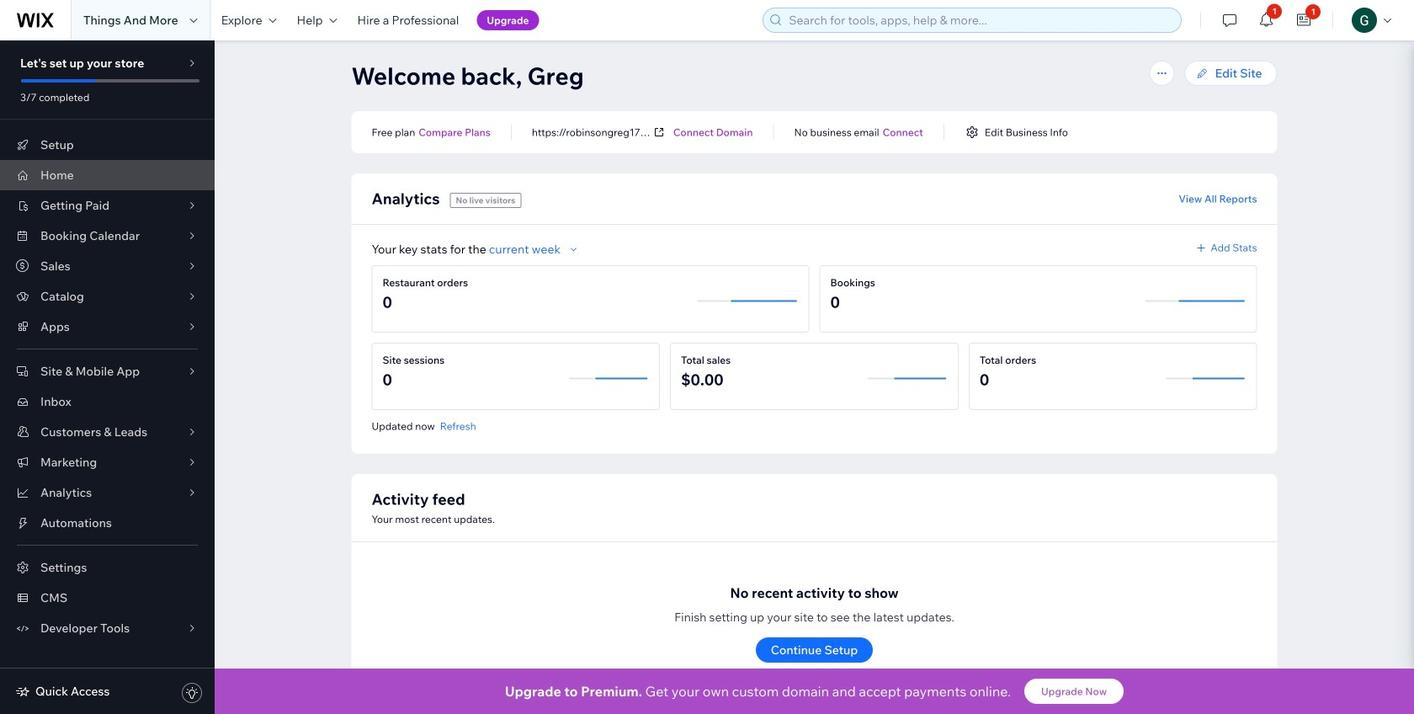 Task type: vqa. For each thing, say whether or not it's contained in the screenshot.
Language & Region
no



Task type: locate. For each thing, give the bounding box(es) containing it.
sidebar element
[[0, 40, 215, 714]]

Search for tools, apps, help & more... field
[[784, 8, 1177, 32]]



